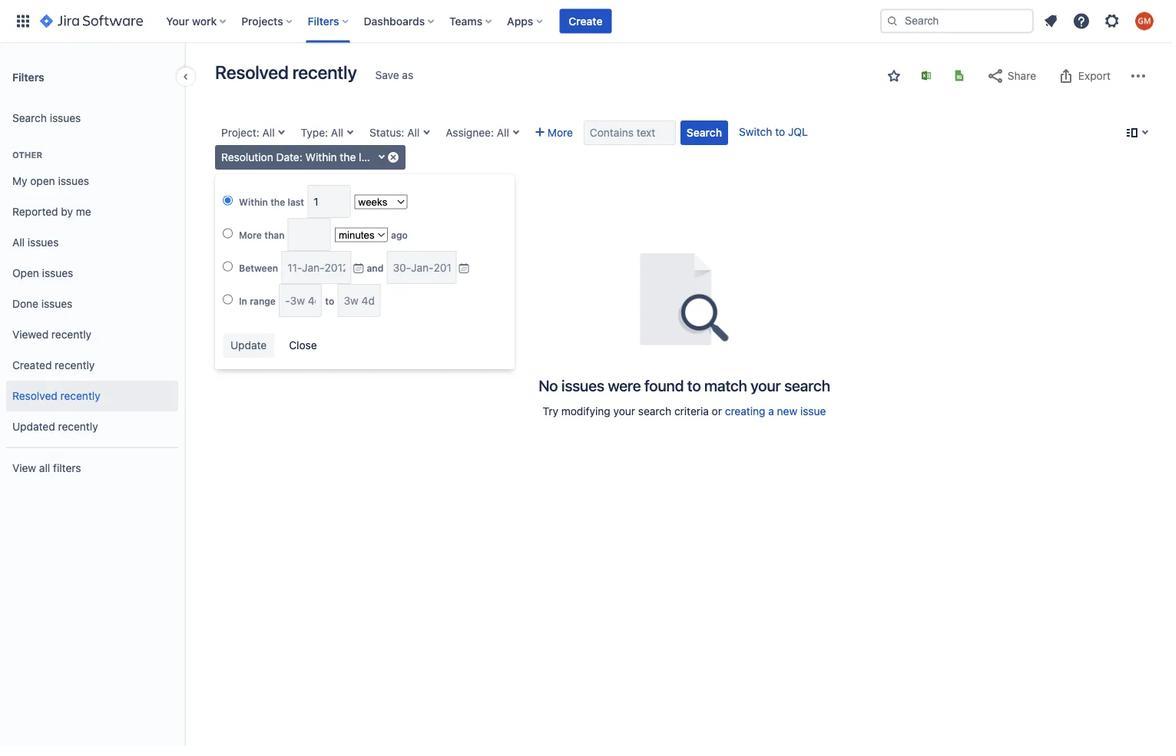 Task type: describe. For each thing, give the bounding box(es) containing it.
dashboards button
[[359, 9, 440, 33]]

share link
[[979, 64, 1044, 88]]

primary element
[[9, 0, 880, 43]]

view all filters link
[[6, 453, 178, 484]]

create button
[[560, 9, 612, 33]]

1 vertical spatial the
[[271, 196, 285, 207]]

done issues
[[12, 298, 72, 310]]

your profile and settings image
[[1135, 12, 1154, 30]]

small image
[[888, 70, 900, 82]]

save
[[375, 69, 399, 81]]

search button
[[681, 121, 728, 145]]

open in google sheets image
[[953, 70, 966, 82]]

or
[[712, 405, 722, 418]]

Select a date radio
[[223, 261, 233, 271]]

my open issues
[[12, 175, 89, 188]]

in
[[239, 296, 247, 306]]

done
[[12, 298, 38, 310]]

open issues
[[12, 267, 73, 280]]

search issues
[[12, 112, 81, 125]]

your work
[[166, 15, 217, 27]]

all
[[39, 462, 50, 475]]

week
[[387, 151, 413, 164]]

search image
[[887, 15, 899, 27]]

within the last
[[239, 196, 307, 207]]

open issues link
[[6, 258, 178, 289]]

my open issues link
[[6, 166, 178, 197]]

search issues link
[[6, 103, 178, 134]]

1 vertical spatial your
[[613, 405, 635, 418]]

a
[[768, 405, 774, 418]]

switch to jql link
[[739, 126, 808, 138]]

issue
[[801, 405, 826, 418]]

resolved recently inside other group
[[12, 390, 100, 403]]

open
[[12, 267, 39, 280]]

apps
[[507, 15, 533, 27]]

30-Jan-2012 text field
[[387, 251, 457, 284]]

than
[[264, 230, 285, 240]]

banner containing your work
[[0, 0, 1172, 43]]

project:
[[221, 126, 259, 139]]

by
[[61, 206, 73, 218]]

project: all
[[221, 126, 275, 139]]

work
[[192, 15, 217, 27]]

status:
[[370, 126, 404, 139]]

creating
[[725, 405, 766, 418]]

status: all
[[370, 126, 420, 139]]

Search field
[[880, 9, 1034, 33]]

recently down filters 'popup button'
[[292, 61, 357, 83]]

11-Jan-2012 text field
[[281, 251, 351, 284]]

date:
[[276, 151, 303, 164]]

no issues were found to match your search
[[539, 376, 830, 394]]

close
[[289, 339, 317, 352]]

range
[[250, 296, 276, 306]]

updated recently
[[12, 421, 98, 433]]

apps button
[[503, 9, 549, 33]]

view all filters
[[12, 462, 81, 475]]

issues for done issues
[[41, 298, 72, 310]]

settings image
[[1103, 12, 1122, 30]]

open in microsoft excel image
[[920, 70, 933, 82]]

more for more
[[548, 126, 573, 139]]

export button
[[1049, 64, 1119, 88]]

1 vertical spatial to
[[323, 296, 337, 306]]

filters
[[53, 462, 81, 475]]

assignee: all
[[446, 126, 509, 139]]

match
[[704, 376, 747, 394]]

Within the last radio
[[223, 195, 233, 205]]

recently for created recently link
[[55, 359, 95, 372]]

resolved inside other group
[[12, 390, 57, 403]]

as
[[402, 69, 413, 81]]

were
[[608, 376, 641, 394]]

reported by me link
[[6, 197, 178, 227]]

reported
[[12, 206, 58, 218]]

resolution date: within the last 1 week
[[221, 151, 413, 164]]

all for status: all
[[407, 126, 420, 139]]

switch to jql
[[739, 126, 808, 138]]

remove criteria image
[[387, 151, 399, 163]]

your
[[166, 15, 189, 27]]

0 vertical spatial resolved
[[215, 61, 289, 83]]

recently for updated recently link
[[58, 421, 98, 433]]

0 vertical spatial resolved recently
[[215, 61, 357, 83]]

0 horizontal spatial within
[[239, 196, 268, 207]]

1 vertical spatial search
[[638, 405, 672, 418]]

3w 4d 12h text field
[[338, 284, 381, 317]]

viewed
[[12, 328, 49, 341]]

more for more than
[[239, 230, 262, 240]]

more than
[[239, 230, 287, 240]]

create
[[569, 15, 603, 27]]

more button
[[529, 121, 579, 145]]

updated recently link
[[6, 412, 178, 443]]

all for assignee: all
[[497, 126, 509, 139]]

try
[[543, 405, 559, 418]]

new
[[777, 405, 798, 418]]

resolved recently link
[[6, 381, 178, 412]]

your work button
[[162, 9, 232, 33]]

reported by me
[[12, 206, 91, 218]]

modifying
[[561, 405, 611, 418]]

issues for all issues
[[28, 236, 59, 249]]



Task type: locate. For each thing, give the bounding box(es) containing it.
in range
[[239, 296, 278, 306]]

0 vertical spatial to
[[775, 126, 785, 138]]

all for type: all
[[331, 126, 343, 139]]

all issues
[[12, 236, 59, 249]]

2 vertical spatial to
[[687, 376, 701, 394]]

to
[[775, 126, 785, 138], [323, 296, 337, 306], [687, 376, 701, 394]]

filters right projects popup button
[[308, 15, 339, 27]]

recently
[[292, 61, 357, 83], [51, 328, 91, 341], [55, 359, 95, 372], [60, 390, 100, 403], [58, 421, 98, 433]]

0 horizontal spatial the
[[271, 196, 285, 207]]

0 horizontal spatial search
[[638, 405, 672, 418]]

0 vertical spatial the
[[340, 151, 356, 164]]

assignee:
[[446, 126, 494, 139]]

all issues link
[[6, 227, 178, 258]]

other
[[12, 150, 42, 160]]

all right type:
[[331, 126, 343, 139]]

teams
[[450, 15, 483, 27]]

created recently
[[12, 359, 95, 372]]

1 vertical spatial resolved
[[12, 390, 57, 403]]

me
[[76, 206, 91, 218]]

None text field
[[308, 185, 351, 218], [288, 218, 331, 251], [308, 185, 351, 218], [288, 218, 331, 251]]

between
[[239, 263, 281, 273]]

1 horizontal spatial search
[[784, 376, 830, 394]]

search down found
[[638, 405, 672, 418]]

share
[[1008, 70, 1036, 82]]

filters up "search issues"
[[12, 70, 44, 83]]

1 horizontal spatial within
[[305, 151, 337, 164]]

jira software image
[[40, 12, 143, 30], [40, 12, 143, 30]]

1 horizontal spatial filters
[[308, 15, 339, 27]]

0 horizontal spatial filters
[[12, 70, 44, 83]]

projects
[[241, 15, 283, 27]]

filters inside filters 'popup button'
[[308, 15, 339, 27]]

last down the date:
[[288, 196, 304, 207]]

viewed recently link
[[6, 320, 178, 350]]

within
[[305, 151, 337, 164], [239, 196, 268, 207]]

issues for open issues
[[42, 267, 73, 280]]

the left 1
[[340, 151, 356, 164]]

done issues link
[[6, 289, 178, 320]]

recently inside "link"
[[51, 328, 91, 341]]

within right within the last option
[[239, 196, 268, 207]]

your down 'were'
[[613, 405, 635, 418]]

issues
[[50, 112, 81, 125], [58, 175, 89, 188], [28, 236, 59, 249], [42, 267, 73, 280], [41, 298, 72, 310], [562, 376, 605, 394]]

created recently link
[[6, 350, 178, 381]]

all up open
[[12, 236, 25, 249]]

type:
[[301, 126, 328, 139]]

search for search
[[687, 126, 722, 139]]

more
[[548, 126, 573, 139], [239, 230, 262, 240]]

within down type: all
[[305, 151, 337, 164]]

save as
[[375, 69, 413, 81]]

1 horizontal spatial last
[[359, 151, 377, 164]]

1 horizontal spatial the
[[340, 151, 356, 164]]

try modifying your search criteria or creating a new issue
[[543, 405, 826, 418]]

all inside other group
[[12, 236, 25, 249]]

0 horizontal spatial last
[[288, 196, 304, 207]]

1 vertical spatial last
[[288, 196, 304, 207]]

resolved
[[215, 61, 289, 83], [12, 390, 57, 403]]

0 horizontal spatial to
[[323, 296, 337, 306]]

search left switch
[[687, 126, 722, 139]]

projects button
[[237, 9, 299, 33]]

dashboards
[[364, 15, 425, 27]]

search up other
[[12, 112, 47, 125]]

None submit
[[223, 333, 274, 358]]

no
[[539, 376, 558, 394]]

export
[[1078, 70, 1111, 82]]

1 horizontal spatial search
[[687, 126, 722, 139]]

search for search issues
[[12, 112, 47, 125]]

-3w 4d 12h text field
[[279, 284, 322, 317]]

created
[[12, 359, 52, 372]]

1 horizontal spatial to
[[687, 376, 701, 394]]

0 horizontal spatial more
[[239, 230, 262, 240]]

1 vertical spatial filters
[[12, 70, 44, 83]]

0 horizontal spatial your
[[613, 405, 635, 418]]

1 vertical spatial more
[[239, 230, 262, 240]]

0 vertical spatial your
[[751, 376, 781, 394]]

more left search issues using keywords text box
[[548, 126, 573, 139]]

0 vertical spatial search
[[784, 376, 830, 394]]

to up criteria
[[687, 376, 701, 394]]

all
[[262, 126, 275, 139], [331, 126, 343, 139], [407, 126, 420, 139], [497, 126, 509, 139], [12, 236, 25, 249]]

ago
[[389, 230, 408, 240]]

notifications image
[[1042, 12, 1060, 30]]

0 horizontal spatial search
[[12, 112, 47, 125]]

the
[[340, 151, 356, 164], [271, 196, 285, 207]]

issues for search issues
[[50, 112, 81, 125]]

1 vertical spatial within
[[239, 196, 268, 207]]

search
[[12, 112, 47, 125], [687, 126, 722, 139]]

all for project: all
[[262, 126, 275, 139]]

banner
[[0, 0, 1172, 43]]

open
[[30, 175, 55, 188]]

0 vertical spatial more
[[548, 126, 573, 139]]

found
[[645, 376, 684, 394]]

more right ago option
[[239, 230, 262, 240]]

resolved up updated
[[12, 390, 57, 403]]

2 horizontal spatial to
[[775, 126, 785, 138]]

all right status:
[[407, 126, 420, 139]]

type: all
[[301, 126, 343, 139]]

viewed recently
[[12, 328, 91, 341]]

save as button
[[368, 63, 421, 88]]

1 horizontal spatial resolved recently
[[215, 61, 357, 83]]

1 horizontal spatial more
[[548, 126, 573, 139]]

updated
[[12, 421, 55, 433]]

view
[[12, 462, 36, 475]]

all right project:
[[262, 126, 275, 139]]

to radio
[[223, 294, 233, 304]]

recently down viewed recently "link"
[[55, 359, 95, 372]]

recently down created recently link
[[60, 390, 100, 403]]

jql
[[788, 126, 808, 138]]

and
[[364, 263, 386, 273]]

0 horizontal spatial resolved
[[12, 390, 57, 403]]

1 vertical spatial resolved recently
[[12, 390, 100, 403]]

other group
[[6, 134, 178, 447]]

resolved recently up 'updated recently'
[[12, 390, 100, 403]]

last
[[359, 151, 377, 164], [288, 196, 304, 207]]

all right assignee:
[[497, 126, 509, 139]]

1 horizontal spatial resolved
[[215, 61, 289, 83]]

0 vertical spatial search
[[12, 112, 47, 125]]

0 vertical spatial last
[[359, 151, 377, 164]]

issues for no issues were found to match your search
[[562, 376, 605, 394]]

resolved recently down projects popup button
[[215, 61, 357, 83]]

0 vertical spatial within
[[305, 151, 337, 164]]

to left jql
[[775, 126, 785, 138]]

teams button
[[445, 9, 498, 33]]

search
[[784, 376, 830, 394], [638, 405, 672, 418]]

resolved down projects
[[215, 61, 289, 83]]

my
[[12, 175, 27, 188]]

appswitcher icon image
[[14, 12, 32, 30]]

1 horizontal spatial your
[[751, 376, 781, 394]]

search inside button
[[687, 126, 722, 139]]

help image
[[1072, 12, 1091, 30]]

1 vertical spatial search
[[687, 126, 722, 139]]

more inside more dropdown button
[[548, 126, 573, 139]]

recently down resolved recently link
[[58, 421, 98, 433]]

search up issue
[[784, 376, 830, 394]]

switch
[[739, 126, 772, 138]]

0 horizontal spatial resolved recently
[[12, 390, 100, 403]]

filters button
[[303, 9, 355, 33]]

Search issues using keywords text field
[[584, 121, 676, 145]]

ago radio
[[223, 228, 233, 238]]

criteria
[[674, 405, 709, 418]]

creating a new issue link
[[725, 405, 826, 418]]

last left 1
[[359, 151, 377, 164]]

recently for viewed recently "link"
[[51, 328, 91, 341]]

your
[[751, 376, 781, 394], [613, 405, 635, 418]]

the up than
[[271, 196, 285, 207]]

your up a
[[751, 376, 781, 394]]

close link
[[281, 334, 325, 359]]

to left "3w 4d 12h" text field
[[323, 296, 337, 306]]

resolution
[[221, 151, 273, 164]]

recently for resolved recently link
[[60, 390, 100, 403]]

0 vertical spatial filters
[[308, 15, 339, 27]]

recently up created recently
[[51, 328, 91, 341]]



Task type: vqa. For each thing, say whether or not it's contained in the screenshot.
profile picture corresponding to Overview
no



